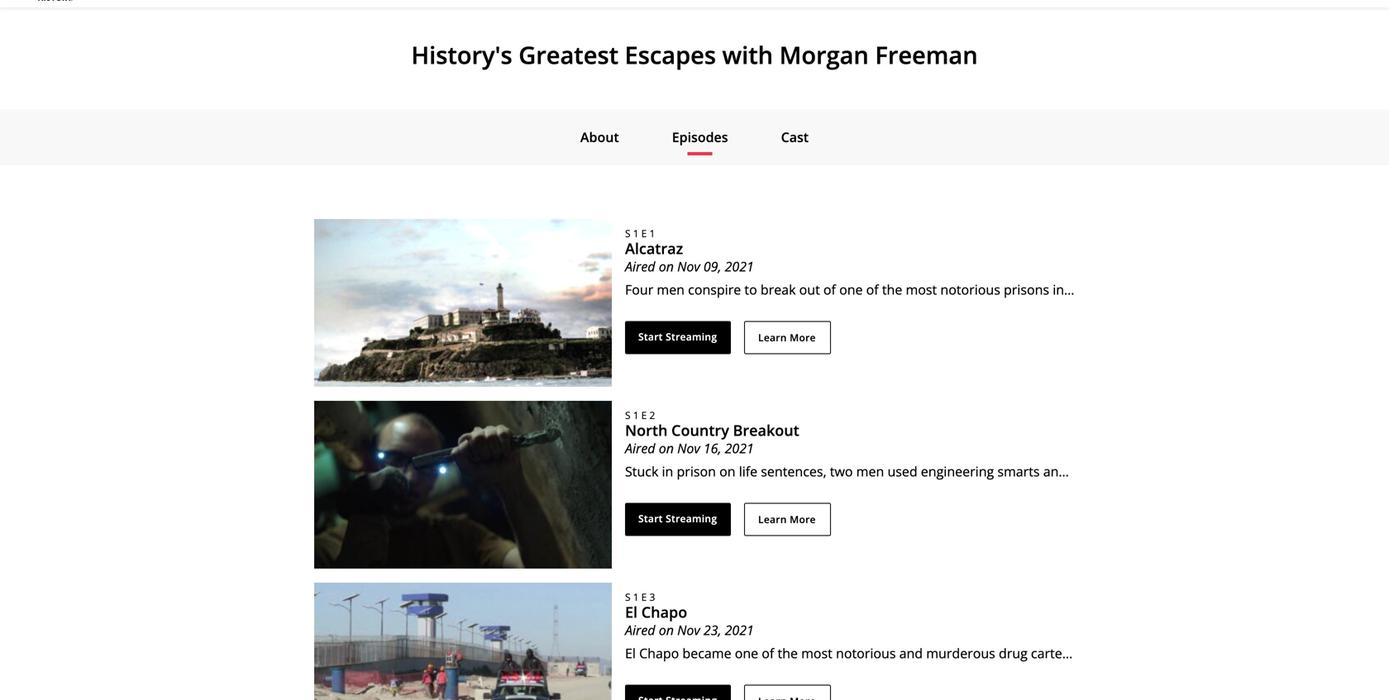 Task type: locate. For each thing, give the bounding box(es) containing it.
2 learn from the top
[[758, 513, 787, 527]]

0 vertical spatial streaming
[[666, 330, 717, 344]]

start streaming link inside "north country breakout" element
[[625, 503, 731, 537]]

3
[[650, 590, 655, 604]]

start streaming for country
[[639, 512, 717, 526]]

0 vertical spatial learn more link
[[744, 322, 831, 355]]

2021 right 09,
[[725, 258, 754, 276]]

start for country
[[639, 512, 663, 526]]

learn for on
[[758, 331, 787, 345]]

2 more from the top
[[790, 513, 816, 527]]

history's
[[411, 38, 513, 71]]

0 vertical spatial learn more
[[758, 331, 816, 345]]

on left 09,
[[659, 258, 674, 276]]

1 vertical spatial nov
[[677, 440, 700, 458]]

3 s from the top
[[625, 590, 631, 604]]

alcatraz
[[625, 238, 683, 259]]

2 start streaming from the top
[[639, 512, 717, 526]]

cast
[[781, 128, 809, 146]]

3 aired from the top
[[625, 622, 655, 640]]

learn
[[758, 331, 787, 345], [758, 513, 787, 527]]

2 vertical spatial e
[[642, 590, 647, 604]]

1 more from the top
[[790, 331, 816, 345]]

history's greatest escapes with morgan freeman
[[411, 38, 978, 71]]

2 vertical spatial s
[[625, 590, 631, 604]]

1 vertical spatial s
[[625, 408, 631, 422]]

0 vertical spatial 2021
[[725, 258, 754, 276]]

aired down 3
[[625, 622, 655, 640]]

start for aired
[[639, 330, 663, 344]]

learn more link inside 'alcatraz' element
[[744, 322, 831, 355]]

more inside 'alcatraz' element
[[790, 331, 816, 345]]

2 e from the top
[[642, 408, 647, 422]]

nov inside s 1 e 2 north country breakout aired               on nov 16, 2021
[[677, 440, 700, 458]]

more
[[790, 331, 816, 345], [790, 513, 816, 527]]

e for el
[[642, 590, 647, 604]]

1 vertical spatial learn
[[758, 513, 787, 527]]

e inside s 1 e 3 el chapo aired               on nov 23, 2021
[[642, 590, 647, 604]]

history's greatest escapes with morgan freeman link
[[411, 38, 978, 71]]

start streaming link down 09,
[[625, 322, 731, 355]]

nov
[[677, 258, 700, 276], [677, 440, 700, 458], [677, 622, 700, 640]]

1 for el
[[633, 590, 639, 604]]

1 start from the top
[[639, 330, 663, 344]]

2021 right 23,
[[725, 622, 754, 640]]

3 e from the top
[[642, 590, 647, 604]]

north
[[625, 420, 668, 441]]

1
[[633, 226, 639, 240], [650, 226, 655, 240], [633, 408, 639, 422], [633, 590, 639, 604]]

1 learn more link from the top
[[744, 322, 831, 355]]

1 vertical spatial on
[[659, 440, 674, 458]]

1 s from the top
[[625, 226, 631, 240]]

streaming inside 'alcatraz' element
[[666, 330, 717, 344]]

3 2021 from the top
[[725, 622, 754, 640]]

1 learn from the top
[[758, 331, 787, 345]]

1 on from the top
[[659, 258, 674, 276]]

0 vertical spatial on
[[659, 258, 674, 276]]

streaming down 16,
[[666, 512, 717, 526]]

nov left 23,
[[677, 622, 700, 640]]

2 vertical spatial aired
[[625, 622, 655, 640]]

1 vertical spatial start streaming
[[639, 512, 717, 526]]

s inside s 1 e 3 el chapo aired               on nov 23, 2021
[[625, 590, 631, 604]]

aired down 2
[[625, 440, 655, 458]]

streaming
[[666, 330, 717, 344], [666, 512, 717, 526]]

2 on from the top
[[659, 440, 674, 458]]

aired left 09,
[[625, 258, 655, 276]]

on
[[659, 258, 674, 276], [659, 440, 674, 458], [659, 622, 674, 640]]

1 inside s 1 e 2 north country breakout aired               on nov 16, 2021
[[633, 408, 639, 422]]

2 vertical spatial on
[[659, 622, 674, 640]]

aired
[[625, 258, 655, 276], [625, 440, 655, 458], [625, 622, 655, 640]]

start streaming link
[[625, 322, 731, 355], [625, 503, 731, 537]]

2 streaming from the top
[[666, 512, 717, 526]]

start inside "north country breakout" element
[[639, 512, 663, 526]]

1 start streaming link from the top
[[625, 322, 731, 355]]

0 vertical spatial learn
[[758, 331, 787, 345]]

2 learn more from the top
[[758, 513, 816, 527]]

more for on
[[790, 331, 816, 345]]

2 vertical spatial 2021
[[725, 622, 754, 640]]

0 vertical spatial e
[[642, 226, 647, 240]]

north country breakout element
[[314, 401, 1075, 570]]

1 inside s 1 e 3 el chapo aired               on nov 23, 2021
[[633, 590, 639, 604]]

1 vertical spatial start streaming link
[[625, 503, 731, 537]]

learn more inside "north country breakout" element
[[758, 513, 816, 527]]

streaming down 09,
[[666, 330, 717, 344]]

streaming for country
[[666, 512, 717, 526]]

1 vertical spatial start
[[639, 512, 663, 526]]

1 for alcatraz
[[633, 226, 639, 240]]

learn more
[[758, 331, 816, 345], [758, 513, 816, 527]]

2 vertical spatial nov
[[677, 622, 700, 640]]

1 vertical spatial streaming
[[666, 512, 717, 526]]

1 vertical spatial aired
[[625, 440, 655, 458]]

e
[[642, 226, 647, 240], [642, 408, 647, 422], [642, 590, 647, 604]]

1 vertical spatial e
[[642, 408, 647, 422]]

s 1 e 3 el chapo aired               on nov 23, 2021
[[625, 590, 754, 640]]

2 aired from the top
[[625, 440, 655, 458]]

start inside 'alcatraz' element
[[639, 330, 663, 344]]

s 1 e 2 north country breakout aired               on nov 16, 2021
[[625, 408, 800, 458]]

start streaming
[[639, 330, 717, 344], [639, 512, 717, 526]]

start streaming link down 16,
[[625, 503, 731, 537]]

nov inside s 1 e 3 el chapo aired               on nov 23, 2021
[[677, 622, 700, 640]]

learn more for on
[[758, 331, 816, 345]]

e inside s 1 e 2 north country breakout aired               on nov 16, 2021
[[642, 408, 647, 422]]

learn more link inside "north country breakout" element
[[744, 503, 831, 537]]

episode 2 north country breakout image
[[314, 401, 612, 569]]

start streaming link inside 'alcatraz' element
[[625, 322, 731, 355]]

0 vertical spatial start streaming link
[[625, 322, 731, 355]]

breakout
[[733, 420, 800, 441]]

start streaming inside "north country breakout" element
[[639, 512, 717, 526]]

s inside s 1 e 1 alcatraz aired               on nov 09, 2021
[[625, 226, 631, 240]]

episode 3 el chapo image
[[314, 583, 612, 701]]

s for el chapo
[[625, 590, 631, 604]]

2 nov from the top
[[677, 440, 700, 458]]

2 learn more link from the top
[[744, 503, 831, 537]]

on right el
[[659, 622, 674, 640]]

3 on from the top
[[659, 622, 674, 640]]

0 vertical spatial aired
[[625, 258, 655, 276]]

23,
[[704, 622, 722, 640]]

2021
[[725, 258, 754, 276], [725, 440, 754, 458], [725, 622, 754, 640]]

cast link
[[768, 109, 822, 165]]

s inside s 1 e 2 north country breakout aired               on nov 16, 2021
[[625, 408, 631, 422]]

learn more inside 'alcatraz' element
[[758, 331, 816, 345]]

learn inside "north country breakout" element
[[758, 513, 787, 527]]

e for north
[[642, 408, 647, 422]]

2021 right 16,
[[725, 440, 754, 458]]

1 aired from the top
[[625, 258, 655, 276]]

start streaming inside 'alcatraz' element
[[639, 330, 717, 344]]

start streaming down 09,
[[639, 330, 717, 344]]

nov left 16,
[[677, 440, 700, 458]]

2 start from the top
[[639, 512, 663, 526]]

1 vertical spatial learn more link
[[744, 503, 831, 537]]

start
[[639, 330, 663, 344], [639, 512, 663, 526]]

chapo
[[642, 602, 687, 623]]

1 start streaming from the top
[[639, 330, 717, 344]]

more inside "north country breakout" element
[[790, 513, 816, 527]]

1 learn more from the top
[[758, 331, 816, 345]]

aired inside s 1 e 3 el chapo aired               on nov 23, 2021
[[625, 622, 655, 640]]

2 2021 from the top
[[725, 440, 754, 458]]

1 vertical spatial more
[[790, 513, 816, 527]]

1 vertical spatial 2021
[[725, 440, 754, 458]]

start up 2
[[639, 330, 663, 344]]

0 vertical spatial start
[[639, 330, 663, 344]]

start up 3
[[639, 512, 663, 526]]

3 nov from the top
[[677, 622, 700, 640]]

2 s from the top
[[625, 408, 631, 422]]

start streaming down 16,
[[639, 512, 717, 526]]

on left 16,
[[659, 440, 674, 458]]

1 streaming from the top
[[666, 330, 717, 344]]

0 vertical spatial nov
[[677, 258, 700, 276]]

learn more link
[[744, 322, 831, 355], [744, 503, 831, 537]]

nov inside s 1 e 1 alcatraz aired               on nov 09, 2021
[[677, 258, 700, 276]]

0 vertical spatial s
[[625, 226, 631, 240]]

1 vertical spatial learn more
[[758, 513, 816, 527]]

s
[[625, 226, 631, 240], [625, 408, 631, 422], [625, 590, 631, 604]]

1 2021 from the top
[[725, 258, 754, 276]]

e inside s 1 e 1 alcatraz aired               on nov 09, 2021
[[642, 226, 647, 240]]

1 nov from the top
[[677, 258, 700, 276]]

2 start streaming link from the top
[[625, 503, 731, 537]]

0 vertical spatial more
[[790, 331, 816, 345]]

el
[[625, 602, 638, 623]]

learn inside 'alcatraz' element
[[758, 331, 787, 345]]

1 e from the top
[[642, 226, 647, 240]]

streaming inside "north country breakout" element
[[666, 512, 717, 526]]

0 vertical spatial start streaming
[[639, 330, 717, 344]]

learn for breakout
[[758, 513, 787, 527]]

nov left 09,
[[677, 258, 700, 276]]



Task type: describe. For each thing, give the bounding box(es) containing it.
2021 inside s 1 e 2 north country breakout aired               on nov 16, 2021
[[725, 440, 754, 458]]

more for breakout
[[790, 513, 816, 527]]

alcatraz element
[[314, 219, 1075, 388]]

s for alcatraz
[[625, 226, 631, 240]]

2
[[650, 408, 655, 422]]

escapes
[[625, 38, 716, 71]]

learn more link for on
[[744, 322, 831, 355]]

aired inside s 1 e 1 alcatraz aired               on nov 09, 2021
[[625, 258, 655, 276]]

with
[[722, 38, 773, 71]]

start streaming for aired
[[639, 330, 717, 344]]

on inside s 1 e 3 el chapo aired               on nov 23, 2021
[[659, 622, 674, 640]]

e for alcatraz
[[642, 226, 647, 240]]

start streaming link for country
[[625, 503, 731, 537]]

s 1 e 1 alcatraz aired               on nov 09, 2021
[[625, 226, 754, 276]]

morgan
[[780, 38, 869, 71]]

about
[[581, 128, 619, 146]]

greatest
[[519, 38, 619, 71]]

aired inside s 1 e 2 north country breakout aired               on nov 16, 2021
[[625, 440, 655, 458]]

1 for north
[[633, 408, 639, 422]]

2021 inside s 1 e 3 el chapo aired               on nov 23, 2021
[[725, 622, 754, 640]]

learn more link for breakout
[[744, 503, 831, 537]]

streaming for aired
[[666, 330, 717, 344]]

2021 inside s 1 e 1 alcatraz aired               on nov 09, 2021
[[725, 258, 754, 276]]

on inside s 1 e 2 north country breakout aired               on nov 16, 2021
[[659, 440, 674, 458]]

09,
[[704, 258, 722, 276]]

16,
[[704, 440, 722, 458]]

learn more for breakout
[[758, 513, 816, 527]]

start streaming link for aired
[[625, 322, 731, 355]]

on inside s 1 e 1 alcatraz aired               on nov 09, 2021
[[659, 258, 674, 276]]

about link
[[567, 109, 632, 165]]

episode 1 alcatraz image
[[314, 219, 612, 387]]

s for north country breakout
[[625, 408, 631, 422]]

el chapo element
[[314, 583, 1075, 701]]

country
[[672, 420, 729, 441]]

freeman
[[875, 38, 978, 71]]



Task type: vqa. For each thing, say whether or not it's contained in the screenshot.
on Learn
yes



